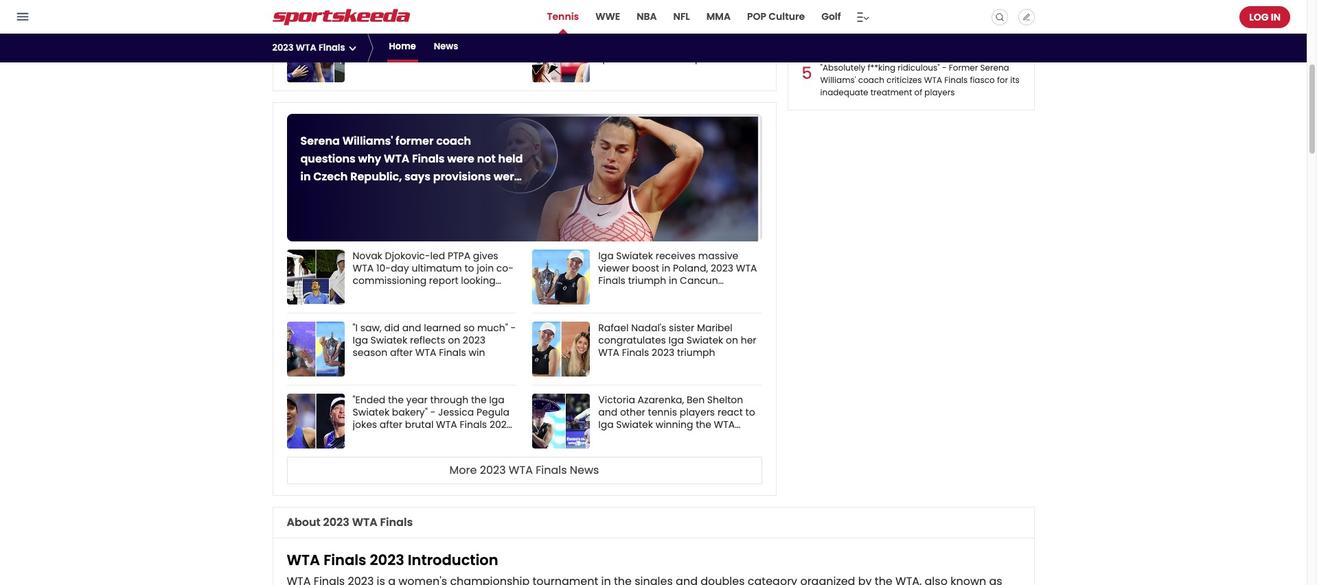 Task type: describe. For each thing, give the bounding box(es) containing it.
williams' inside the serena williams' former coach questions why wta finals were not held in czech republic, says provisions were made to allow aryna sabalenka to compete
[[342, 133, 393, 149]]

10-
[[376, 262, 391, 275]]

wta inside "i saw, did and learned so much" - iga swiatek reflects on 2023 season after wta finals win
[[415, 346, 436, 360]]

sabalenka inside the serena williams' former coach questions why wta finals were not held in czech republic, says provisions were made to allow aryna sabalenka to compete
[[419, 187, 479, 203]]

criticized
[[923, 21, 960, 33]]

serena williams' former coach questions why wta finals were not held in czech republic, says provisions were made to allow aryna sabalenka to compete
[[300, 133, 523, 220]]

iga swiatek receives massive viewer boost in poland, 2023 wta finals triumph in cancun watched by 600,000 viewers image
[[532, 250, 590, 305]]

azarenka,
[[638, 394, 684, 407]]

home link
[[387, 34, 418, 63]]

affects
[[361, 52, 394, 65]]

starts
[[401, 39, 428, 53]]

confidence"
[[415, 52, 472, 65]]

from
[[648, 52, 671, 65]]

and inside "i saw, did and learned so much" - iga swiatek reflects on 2023 season after wta finals win
[[402, 321, 421, 335]]

agnieszka
[[598, 64, 647, 78]]

wta inside iga swiatek receives massive viewer boost in poland, 2023 wta finals triumph in cancun watched by 600,000 viewers
[[736, 262, 757, 275]]

jessica
[[438, 406, 474, 420]]

iga inside victoria azarenka, ben shelton and other tennis players react to iga swiatek winning the wta finals
[[598, 418, 614, 432]]

non-
[[662, 27, 686, 41]]

her inside "iga swiatek has a lot of doubts... when she starts to be threatened, it affects her confidence" - serena williams' ex-coach patrick mouratoglou
[[397, 52, 413, 65]]

co-
[[496, 262, 514, 275]]

finals inside iga swiatek receives massive viewer boost in poland, 2023 wta finals triumph in cancun watched by 600,000 viewers
[[598, 274, 626, 288]]

coach inside "absolutely f**king ridiculous" - former serena williams' coach criticizes wta finals fiasco for its inadequate treatment of players
[[858, 74, 885, 86]]

patrick
[[482, 64, 515, 78]]

fiasco inside "give me a break!" – serena williams' ex-coach hits out at journalist who criticized aryna sabalenka & others for complaints over wta finals fiasco
[[846, 46, 871, 58]]

led
[[430, 249, 445, 263]]

to down provisions
[[482, 187, 493, 203]]

at inside novak djokovic-led ptpa gives wta 10-day ultimatum to join co- commissioning report looking into 'glaring breakdowns' at controversy-laden wta finals
[[475, 286, 485, 300]]

players inside victoria azarenka, ben shelton and other tennis players react to iga swiatek winning the wta finals
[[680, 406, 715, 420]]

news inside "link"
[[570, 463, 599, 479]]

golf link
[[820, 0, 842, 34]]

be
[[443, 39, 455, 53]]

compatriot
[[673, 52, 727, 65]]

finals inside novak djokovic-led ptpa gives wta 10-day ultimatum to join co- commissioning report looking into 'glaring breakdowns' at controversy-laden wta finals
[[468, 299, 496, 313]]

"absolutely
[[820, 62, 866, 73]]

after inside "i saw, did and learned so much" - iga swiatek reflects on 2023 season after wta finals win
[[390, 346, 413, 360]]

and inside victoria azarenka, ben shelton and other tennis players react to iga swiatek winning the wta finals
[[598, 406, 618, 420]]

billie
[[598, 39, 620, 53]]

viewers
[[699, 286, 735, 300]]

in right 'boost'
[[662, 262, 671, 275]]

iga inside "ended the year through the iga swiatek bakery" - jessica pegula jokes after brutal wta finals 2023 championship loss to the pole
[[489, 394, 505, 407]]

rafael
[[598, 321, 629, 335]]

novak djokovic-led ptpa gives wta 10-day ultimatum to join co-commissioning report looking into 'glaring breakdowns' at controversy-laden wta finals image
[[287, 250, 344, 305]]

wta up wta finals 2023 introduction
[[352, 515, 378, 531]]

poland,
[[673, 262, 708, 275]]

commissioning
[[353, 274, 427, 288]]

rafael nadal's sister maribel congratulates iga swiatek on her wta finals 2023 triumph
[[598, 321, 757, 360]]

coach inside the serena williams' former coach questions why wta finals were not held in czech republic, says provisions were made to allow aryna sabalenka to compete
[[436, 133, 471, 149]]

in down receives
[[669, 274, 677, 288]]

news link
[[432, 34, 460, 63]]

pop
[[747, 10, 766, 23]]

–
[[897, 9, 903, 21]]

&
[[866, 34, 872, 45]]

says
[[405, 169, 431, 185]]

former
[[396, 133, 434, 149]]

rafael nadal's sister maribel congratulates iga swiatek on her wta finals 2023 triumph image
[[532, 322, 590, 377]]

novak
[[353, 249, 382, 263]]

finals inside victoria azarenka, ben shelton and other tennis players react to iga swiatek winning the wta finals
[[598, 431, 626, 444]]

by
[[643, 286, 655, 300]]

djokovic-
[[385, 249, 430, 263]]

bakery"
[[392, 406, 428, 420]]

threatened,
[[458, 39, 514, 53]]

ex- inside "give me a break!" – serena williams' ex-coach hits out at journalist who criticized aryna sabalenka & others for complaints over wta finals fiasco
[[974, 9, 988, 21]]

season
[[353, 346, 387, 360]]

after inside "ended the year through the iga swiatek bakery" - jessica pegula jokes after brutal wta finals 2023 championship loss to the pole
[[380, 418, 402, 432]]

so
[[464, 321, 475, 335]]

2023 right about
[[323, 515, 350, 531]]

iga swiatek's non-participation at billie jean king cup finals draws questions from compatriot agnieszka radwanska
[[598, 27, 760, 78]]

allow
[[350, 187, 380, 203]]

finals inside "absolutely f**king ridiculous" - former serena williams' coach criticizes wta finals fiasco for its inadequate treatment of players
[[945, 74, 968, 86]]

iga inside "i saw, did and learned so much" - iga swiatek reflects on 2023 season after wta finals win
[[353, 334, 368, 348]]

boost
[[632, 262, 659, 275]]

more
[[450, 463, 477, 479]]

"iga swiatek has a lot of doubts... when she starts to be threatened, it affects her confidence" - serena williams' ex-coach patrick mouratoglou
[[353, 27, 515, 90]]

victoria azarenka, ben shelton and other tennis players react to iga swiatek winning the wta finals image
[[532, 394, 590, 449]]

"ended
[[353, 394, 386, 407]]

victoria
[[598, 394, 635, 407]]

williams' inside "absolutely f**king ridiculous" - former serena williams' coach criticizes wta finals fiasco for its inadequate treatment of players
[[820, 74, 856, 86]]

writers home image
[[1022, 13, 1031, 21]]

0 horizontal spatial news
[[434, 40, 458, 53]]

day
[[391, 262, 409, 275]]

serena inside "absolutely f**king ridiculous" - former serena williams' coach criticizes wta finals fiasco for its inadequate treatment of players
[[980, 62, 1009, 73]]

600,000
[[658, 286, 696, 300]]

aryna inside the serena williams' former coach questions why wta finals were not held in czech republic, says provisions were made to allow aryna sabalenka to compete
[[383, 187, 416, 203]]

2023 inside "link"
[[480, 463, 506, 479]]

"iga swiatek has a lot of doubts... when she starts to be threatened, it affects her confidence" - serena williams' ex-coach patrick mouratoglou image
[[287, 27, 344, 82]]

ultimatum
[[412, 262, 462, 275]]

wta inside "ended the year through the iga swiatek bakery" - jessica pegula jokes after brutal wta finals 2023 championship loss to the pole
[[436, 418, 457, 432]]

2023 inside rafael nadal's sister maribel congratulates iga swiatek on her wta finals 2023 triumph
[[652, 346, 675, 360]]

wta inside the serena williams' former coach questions why wta finals were not held in czech republic, says provisions were made to allow aryna sabalenka to compete
[[384, 151, 409, 167]]

wta left 10-
[[353, 262, 374, 275]]

cup
[[672, 39, 692, 53]]

- inside "i saw, did and learned so much" - iga swiatek reflects on 2023 season after wta finals win
[[511, 321, 516, 335]]

jean
[[622, 39, 646, 53]]

the right through
[[471, 394, 487, 407]]

looking
[[461, 274, 496, 288]]

finals inside rafael nadal's sister maribel congratulates iga swiatek on her wta finals 2023 triumph
[[622, 346, 649, 360]]

to inside "iga swiatek has a lot of doubts... when she starts to be threatened, it affects her confidence" - serena williams' ex-coach patrick mouratoglou
[[431, 39, 440, 53]]

wta finals 2023 introduction
[[287, 551, 498, 571]]

ex- inside "iga swiatek has a lot of doubts... when she starts to be threatened, it affects her confidence" - serena williams' ex-coach patrick mouratoglou
[[433, 64, 449, 78]]

massive
[[698, 249, 739, 263]]

log
[[1250, 10, 1269, 24]]

ridiculous"
[[898, 62, 940, 73]]

when
[[353, 39, 379, 53]]

finals up wta finals 2023 introduction
[[380, 515, 413, 531]]

provisions
[[433, 169, 491, 185]]

a inside "give me a break!" – serena williams' ex-coach hits out at journalist who criticized aryna sabalenka & others for complaints over wta finals fiasco
[[859, 9, 865, 21]]

czech
[[313, 169, 348, 185]]

reflects
[[410, 334, 445, 348]]

break!"
[[867, 9, 895, 21]]

not
[[477, 151, 496, 167]]

victoria azarenka, ben shelton and other tennis players react to iga swiatek winning the wta finals
[[598, 394, 755, 444]]

wta inside rafael nadal's sister maribel congratulates iga swiatek on her wta finals 2023 triumph
[[598, 346, 619, 360]]

coach inside "iga swiatek has a lot of doubts... when she starts to be threatened, it affects her confidence" - serena williams' ex-coach patrick mouratoglou
[[449, 64, 480, 78]]

in inside the serena williams' former coach questions why wta finals were not held in czech republic, says provisions were made to allow aryna sabalenka to compete
[[300, 169, 311, 185]]

"iga
[[353, 27, 371, 41]]

receives
[[656, 249, 696, 263]]

its
[[1010, 74, 1020, 86]]

saw,
[[360, 321, 382, 335]]

pole
[[476, 431, 496, 444]]

wta inside victoria azarenka, ben shelton and other tennis players react to iga swiatek winning the wta finals
[[714, 418, 735, 432]]

"give
[[820, 9, 841, 21]]

her inside rafael nadal's sister maribel congratulates iga swiatek on her wta finals 2023 triumph
[[741, 334, 757, 348]]

journalist
[[864, 21, 902, 33]]

serena inside "give me a break!" – serena williams' ex-coach hits out at journalist who criticized aryna sabalenka & others for complaints over wta finals fiasco
[[905, 9, 934, 21]]

through
[[430, 394, 469, 407]]

nba link
[[635, 0, 658, 34]]

in right log
[[1271, 10, 1281, 24]]

2023 inside iga swiatek receives massive viewer boost in poland, 2023 wta finals triumph in cancun watched by 600,000 viewers
[[711, 262, 734, 275]]

finals left it
[[319, 41, 345, 54]]

2023 inside "i saw, did and learned so much" - iga swiatek reflects on 2023 season after wta finals win
[[463, 334, 486, 348]]

wwe
[[596, 10, 620, 23]]



Task type: vqa. For each thing, say whether or not it's contained in the screenshot.
1
no



Task type: locate. For each thing, give the bounding box(es) containing it.
sabalenka down out
[[820, 34, 864, 45]]

radwanska
[[649, 64, 705, 78]]

0 horizontal spatial and
[[402, 321, 421, 335]]

and left other
[[598, 406, 618, 420]]

2023
[[272, 41, 294, 54], [711, 262, 734, 275], [463, 334, 486, 348], [652, 346, 675, 360], [490, 418, 512, 432], [480, 463, 506, 479], [323, 515, 350, 531], [370, 551, 404, 571]]

2023 down nadal's
[[652, 346, 675, 360]]

finals inside iga swiatek's non-participation at billie jean king cup finals draws questions from compatriot agnieszka radwanska
[[695, 39, 722, 53]]

coach
[[988, 9, 1014, 21], [449, 64, 480, 78], [858, 74, 885, 86], [436, 133, 471, 149]]

finals inside "give me a break!" – serena williams' ex-coach hits out at journalist who criticized aryna sabalenka & others for complaints over wta finals fiasco
[[820, 46, 844, 58]]

held
[[498, 151, 523, 167]]

williams' up the criticized
[[936, 9, 972, 21]]

a right me
[[859, 9, 865, 21]]

more 2023 wta finals news link
[[287, 457, 762, 485]]

of right lot on the top of the page
[[457, 27, 466, 41]]

players down ridiculous"
[[925, 87, 955, 98]]

iga down the victoria
[[598, 418, 614, 432]]

finals
[[695, 39, 722, 53], [319, 41, 345, 54], [820, 46, 844, 58], [945, 74, 968, 86], [412, 151, 445, 167], [598, 274, 626, 288], [468, 299, 496, 313], [439, 346, 466, 360], [622, 346, 649, 360], [460, 418, 487, 432], [598, 431, 626, 444], [536, 463, 567, 479], [380, 515, 413, 531], [324, 551, 366, 571]]

wta down "rafael"
[[598, 346, 619, 360]]

swiatek inside iga swiatek receives massive viewer boost in poland, 2023 wta finals triumph in cancun watched by 600,000 viewers
[[616, 249, 653, 263]]

0 vertical spatial news
[[434, 40, 458, 53]]

finals down former
[[945, 74, 968, 86]]

wta down ridiculous"
[[924, 74, 942, 86]]

swiatek inside victoria azarenka, ben shelton and other tennis players react to iga swiatek winning the wta finals
[[616, 418, 653, 432]]

0 vertical spatial sabalenka
[[820, 34, 864, 45]]

maribel
[[697, 321, 733, 335]]

iga inside iga swiatek's non-participation at billie jean king cup finals draws questions from compatriot agnieszka radwanska
[[598, 27, 614, 41]]

1 vertical spatial players
[[680, 406, 715, 420]]

wta inside "give me a break!" – serena williams' ex-coach hits out at journalist who criticized aryna sabalenka & others for complaints over wta finals fiasco
[[985, 34, 1003, 45]]

1 vertical spatial news
[[570, 463, 599, 479]]

nfl
[[673, 10, 690, 23]]

1 horizontal spatial ex-
[[974, 9, 988, 21]]

'glaring
[[373, 286, 409, 300]]

sportskeeda logo image
[[272, 9, 410, 25]]

1 horizontal spatial for
[[997, 74, 1008, 86]]

1 vertical spatial were
[[494, 169, 521, 185]]

fiasco down former
[[970, 74, 995, 86]]

wta down shelton
[[714, 418, 735, 432]]

0 vertical spatial after
[[390, 346, 413, 360]]

on left so
[[448, 334, 460, 348]]

the left the year
[[388, 394, 404, 407]]

in
[[1271, 10, 1281, 24], [300, 169, 311, 185], [662, 262, 671, 275], [669, 274, 677, 288]]

sabalenka inside "give me a break!" – serena williams' ex-coach hits out at journalist who criticized aryna sabalenka & others for complaints over wta finals fiasco
[[820, 34, 864, 45]]

swiatek down viewers
[[687, 334, 723, 348]]

0 horizontal spatial of
[[457, 27, 466, 41]]

it
[[353, 52, 359, 65]]

swiatek's
[[616, 27, 660, 41]]

pop culture
[[747, 10, 805, 23]]

to left be
[[431, 39, 440, 53]]

log in link
[[1240, 6, 1291, 28]]

1 horizontal spatial fiasco
[[970, 74, 995, 86]]

finals down other
[[598, 431, 626, 444]]

0 horizontal spatial players
[[680, 406, 715, 420]]

criticizes
[[887, 74, 922, 86]]

swiatek inside "i saw, did and learned so much" - iga swiatek reflects on 2023 season after wta finals win
[[371, 334, 407, 348]]

join
[[477, 262, 494, 275]]

- right much"
[[511, 321, 516, 335]]

nfl link
[[672, 0, 691, 34]]

finals inside "ended the year through the iga swiatek bakery" - jessica pegula jokes after brutal wta finals 2023 championship loss to the pole
[[460, 418, 487, 432]]

viewer
[[598, 262, 630, 275]]

swiatek down controversy-
[[371, 334, 407, 348]]

tennis
[[547, 10, 579, 23]]

0 vertical spatial of
[[457, 27, 466, 41]]

serena williams' former coach questions why wta finals were not held in czech republic, says provisions were made to allow aryna sabalenka to compete image
[[477, 114, 762, 242]]

"give me a break!" – serena williams' ex-coach hits out at journalist who criticized aryna sabalenka & others for complaints over wta finals fiasco
[[820, 9, 1014, 58]]

the inside victoria azarenka, ben shelton and other tennis players react to iga swiatek winning the wta finals
[[696, 418, 711, 432]]

- inside "iga swiatek has a lot of doubts... when she starts to be threatened, it affects her confidence" - serena williams' ex-coach patrick mouratoglou
[[475, 52, 480, 65]]

fiasco inside "absolutely f**king ridiculous" - former serena williams' coach criticizes wta finals fiasco for its inadequate treatment of players
[[970, 74, 995, 86]]

0 vertical spatial ex-
[[974, 9, 988, 21]]

lot
[[442, 27, 454, 41]]

0 vertical spatial were
[[447, 151, 475, 167]]

finals up says on the top left of page
[[412, 151, 445, 167]]

questions down swiatek's
[[598, 52, 645, 65]]

former
[[949, 62, 978, 73]]

iga inside rafael nadal's sister maribel congratulates iga swiatek on her wta finals 2023 triumph
[[669, 334, 684, 348]]

"ended the year through the iga swiatek bakery" - jessica pegula jokes after brutal wta finals 2023 championship loss to the pole image
[[287, 394, 344, 449]]

0 horizontal spatial ex-
[[433, 64, 449, 78]]

of down criticizes
[[915, 87, 923, 98]]

win
[[469, 346, 485, 360]]

on down viewers
[[726, 334, 738, 348]]

of inside "iga swiatek has a lot of doubts... when she starts to be threatened, it affects her confidence" - serena williams' ex-coach patrick mouratoglou
[[457, 27, 466, 41]]

much"
[[477, 321, 508, 335]]

0 horizontal spatial questions
[[300, 151, 356, 167]]

loss
[[425, 431, 443, 444]]

0 vertical spatial questions
[[598, 52, 645, 65]]

2023 right the jessica
[[490, 418, 512, 432]]

1 horizontal spatial questions
[[598, 52, 645, 65]]

out
[[837, 21, 851, 33]]

swiatek up 'by'
[[616, 249, 653, 263]]

- right the year
[[430, 406, 436, 420]]

to inside victoria azarenka, ben shelton and other tennis players react to iga swiatek winning the wta finals
[[746, 406, 755, 420]]

novak djokovic-led ptpa gives wta 10-day ultimatum to join co- commissioning report looking into 'glaring breakdowns' at controversy-laden wta finals
[[353, 249, 514, 313]]

0 vertical spatial fiasco
[[846, 46, 871, 58]]

- left former
[[942, 62, 947, 73]]

wta down about
[[287, 551, 320, 571]]

1 vertical spatial her
[[741, 334, 757, 348]]

aryna up over
[[962, 21, 986, 33]]

finals inside the serena williams' former coach questions why wta finals were not held in czech republic, says provisions were made to allow aryna sabalenka to compete
[[412, 151, 445, 167]]

coach up provisions
[[436, 133, 471, 149]]

at inside iga swiatek's non-participation at billie jean king cup finals draws questions from compatriot agnieszka radwanska
[[750, 27, 760, 41]]

iga swiatek's non-participation at billie jean king cup finals draws questions from compatriot agnieszka radwanska image
[[532, 27, 590, 82]]

questions up the czech on the left of page
[[300, 151, 356, 167]]

swiatek inside rafael nadal's sister maribel congratulates iga swiatek on her wta finals 2023 triumph
[[687, 334, 723, 348]]

0 horizontal spatial triumph
[[628, 274, 666, 288]]

for left its
[[997, 74, 1008, 86]]

finals left 'boost'
[[598, 274, 626, 288]]

mma
[[707, 10, 731, 23]]

wta player awards 2023: full list of nominees ft. iga swiatek, coco gauff, aryna sabalenka & others image
[[287, 0, 344, 10]]

1 vertical spatial fiasco
[[970, 74, 995, 86]]

republic,
[[350, 169, 402, 185]]

0 horizontal spatial for
[[903, 34, 914, 45]]

her right maribel
[[741, 334, 757, 348]]

finals down through
[[460, 418, 487, 432]]

williams'
[[936, 9, 972, 21], [389, 64, 431, 78], [820, 74, 856, 86], [342, 133, 393, 149]]

on inside "i saw, did and learned so much" - iga swiatek reflects on 2023 season after wta finals win
[[448, 334, 460, 348]]

1 vertical spatial for
[[997, 74, 1008, 86]]

swiatek
[[373, 27, 410, 41], [616, 249, 653, 263], [371, 334, 407, 348], [687, 334, 723, 348], [353, 406, 389, 420], [616, 418, 653, 432]]

1 horizontal spatial of
[[915, 87, 923, 98]]

and right the did
[[402, 321, 421, 335]]

1 on from the left
[[448, 334, 460, 348]]

at
[[853, 21, 862, 33], [750, 27, 760, 41], [475, 286, 485, 300]]

serena inside "iga swiatek has a lot of doubts... when she starts to be threatened, it affects her confidence" - serena williams' ex-coach patrick mouratoglou
[[353, 64, 386, 78]]

"i saw, did and learned so much" - iga swiatek reflects on 2023 season after wta finals win image
[[287, 322, 344, 377]]

1 horizontal spatial were
[[494, 169, 521, 185]]

of inside "absolutely f**king ridiculous" - former serena williams' coach criticizes wta finals fiasco for its inadequate treatment of players
[[915, 87, 923, 98]]

fiasco down &
[[846, 46, 871, 58]]

2023 down 'about 2023 wta finals'
[[370, 551, 404, 571]]

wta right cancun
[[736, 262, 757, 275]]

at right out
[[853, 21, 862, 33]]

to left join
[[465, 262, 474, 275]]

her right affects
[[397, 52, 413, 65]]

williams' inside "iga swiatek has a lot of doubts... when she starts to be threatened, it affects her confidence" - serena williams' ex-coach patrick mouratoglou
[[389, 64, 431, 78]]

finals down 'about 2023 wta finals'
[[324, 551, 366, 571]]

the down ben
[[696, 418, 711, 432]]

hits
[[820, 21, 835, 33]]

0 vertical spatial aryna
[[962, 21, 986, 33]]

list icon image
[[856, 9, 869, 25]]

the left pole
[[458, 431, 474, 444]]

1 vertical spatial of
[[915, 87, 923, 98]]

aryna inside "give me a break!" – serena williams' ex-coach hits out at journalist who criticized aryna sabalenka & others for complaints over wta finals fiasco
[[962, 21, 986, 33]]

1 horizontal spatial her
[[741, 334, 757, 348]]

swiatek down the victoria
[[616, 418, 653, 432]]

at down pop
[[750, 27, 760, 41]]

react
[[718, 406, 743, 420]]

about 2023 wta finals
[[287, 515, 413, 531]]

culture
[[769, 10, 805, 23]]

sabalenka
[[820, 34, 864, 45], [419, 187, 479, 203]]

coach down 'f**king'
[[858, 74, 885, 86]]

serena inside the serena williams' former coach questions why wta finals were not held in czech republic, says provisions were made to allow aryna sabalenka to compete
[[300, 133, 340, 149]]

wta down the wta player awards 2023: full list of nominees ft. iga swiatek, coco gauff, aryna sabalenka & others image
[[296, 41, 317, 54]]

sister
[[669, 321, 694, 335]]

for inside "give me a break!" – serena williams' ex-coach hits out at journalist who criticized aryna sabalenka & others for complaints over wta finals fiasco
[[903, 34, 914, 45]]

0 vertical spatial for
[[903, 34, 914, 45]]

swiatek up affects
[[373, 27, 410, 41]]

1 horizontal spatial and
[[598, 406, 618, 420]]

0 horizontal spatial at
[[475, 286, 485, 300]]

1 vertical spatial questions
[[300, 151, 356, 167]]

to right loss
[[446, 431, 456, 444]]

0 horizontal spatial a
[[433, 27, 440, 41]]

sabalenka down provisions
[[419, 187, 479, 203]]

players inside "absolutely f**king ridiculous" - former serena williams' coach criticizes wta finals fiasco for its inadequate treatment of players
[[925, 87, 955, 98]]

golf
[[822, 10, 841, 23]]

0 vertical spatial players
[[925, 87, 955, 98]]

1 vertical spatial a
[[433, 27, 440, 41]]

wta up learned
[[445, 299, 466, 313]]

other
[[620, 406, 645, 420]]

to down the czech on the left of page
[[336, 187, 348, 203]]

2 horizontal spatial at
[[853, 21, 862, 33]]

coach inside "give me a break!" – serena williams' ex-coach hits out at journalist who criticized aryna sabalenka & others for complaints over wta finals fiasco
[[988, 9, 1014, 21]]

swiatek inside "ended the year through the iga swiatek bakery" - jessica pegula jokes after brutal wta finals 2023 championship loss to the pole
[[353, 406, 389, 420]]

0 vertical spatial her
[[397, 52, 413, 65]]

1 horizontal spatial news
[[570, 463, 599, 479]]

0 vertical spatial triumph
[[628, 274, 666, 288]]

coach left writers home "icon"
[[988, 9, 1014, 21]]

wta right 'more'
[[509, 463, 533, 479]]

at inside "give me a break!" – serena williams' ex-coach hits out at journalist who criticized aryna sabalenka & others for complaints over wta finals fiasco
[[853, 21, 862, 33]]

who
[[904, 21, 921, 33]]

she
[[381, 39, 399, 53]]

wta inside "absolutely f**king ridiculous" - former serena williams' coach criticizes wta finals fiasco for its inadequate treatment of players
[[924, 74, 942, 86]]

nba
[[637, 10, 657, 23]]

williams' down home link
[[389, 64, 431, 78]]

1 horizontal spatial on
[[726, 334, 738, 348]]

questions inside iga swiatek's non-participation at billie jean king cup finals draws questions from compatriot agnieszka radwanska
[[598, 52, 645, 65]]

log in
[[1250, 10, 1281, 24]]

wta inside "link"
[[509, 463, 533, 479]]

finals down the looking
[[468, 299, 496, 313]]

coach down be
[[449, 64, 480, 78]]

has
[[413, 27, 430, 41]]

"i
[[353, 321, 358, 335]]

others
[[875, 34, 901, 45]]

a inside "iga swiatek has a lot of doubts... when she starts to be threatened, it affects her confidence" - serena williams' ex-coach patrick mouratoglou
[[433, 27, 440, 41]]

into
[[353, 286, 371, 300]]

1 vertical spatial aryna
[[383, 187, 416, 203]]

"absolutely f**king ridiculous" - former serena williams' coach criticizes wta finals fiasco for its inadequate treatment of players
[[820, 62, 1020, 98]]

williams' inside "give me a break!" – serena williams' ex-coach hits out at journalist who criticized aryna sabalenka & others for complaints over wta finals fiasco
[[936, 9, 972, 21]]

2023 down the wta player awards 2023: full list of nominees ft. iga swiatek, coco gauff, aryna sabalenka & others image
[[272, 41, 294, 54]]

0 vertical spatial and
[[402, 321, 421, 335]]

2 on from the left
[[726, 334, 738, 348]]

ex- up over
[[974, 9, 988, 21]]

aryna
[[962, 21, 986, 33], [383, 187, 416, 203]]

finals left the win
[[439, 346, 466, 360]]

1 vertical spatial triumph
[[677, 346, 715, 360]]

treatment
[[871, 87, 912, 98]]

iga down 'wwe'
[[598, 27, 614, 41]]

more 2023 wta finals news
[[450, 463, 599, 479]]

wta down the "former"
[[384, 151, 409, 167]]

1 horizontal spatial at
[[750, 27, 760, 41]]

triumph inside iga swiatek receives massive viewer boost in poland, 2023 wta finals triumph in cancun watched by 600,000 viewers
[[628, 274, 666, 288]]

finals inside "link"
[[536, 463, 567, 479]]

1 horizontal spatial sabalenka
[[820, 34, 864, 45]]

serena up the czech on the left of page
[[300, 133, 340, 149]]

1 vertical spatial ex-
[[433, 64, 449, 78]]

a left lot on the top of the page
[[433, 27, 440, 41]]

1 horizontal spatial a
[[859, 9, 865, 21]]

1 vertical spatial after
[[380, 418, 402, 432]]

1 horizontal spatial players
[[925, 87, 955, 98]]

year
[[406, 394, 428, 407]]

swiatek up the championship
[[353, 406, 389, 420]]

tennis
[[648, 406, 677, 420]]

controversy-
[[353, 299, 415, 313]]

2023 right 'more'
[[480, 463, 506, 479]]

finals down nadal's
[[622, 346, 649, 360]]

on inside rafael nadal's sister maribel congratulates iga swiatek on her wta finals 2023 triumph
[[726, 334, 738, 348]]

"ended the year through the iga swiatek bakery" - jessica pegula jokes after brutal wta finals 2023 championship loss to the pole
[[353, 394, 512, 444]]

- inside "absolutely f**king ridiculous" - former serena williams' coach criticizes wta finals fiasco for its inadequate treatment of players
[[942, 62, 947, 73]]

pop culture link
[[746, 0, 806, 34]]

2023 up viewers
[[711, 262, 734, 275]]

0 horizontal spatial on
[[448, 334, 460, 348]]

winning
[[656, 418, 693, 432]]

questions inside the serena williams' former coach questions why wta finals were not held in czech republic, says provisions were made to allow aryna sabalenka to compete
[[300, 151, 356, 167]]

triumph
[[628, 274, 666, 288], [677, 346, 715, 360]]

serena up who
[[905, 9, 934, 21]]

iga up pole
[[489, 394, 505, 407]]

to right react
[[746, 406, 755, 420]]

swiatek inside "iga swiatek has a lot of doubts... when she starts to be threatened, it affects her confidence" - serena williams' ex-coach patrick mouratoglou
[[373, 27, 410, 41]]

at down join
[[475, 286, 485, 300]]

2023 right learned
[[463, 334, 486, 348]]

0 horizontal spatial her
[[397, 52, 413, 65]]

congratulates
[[598, 334, 666, 348]]

finals down "victoria azarenka, ben shelton and other tennis players react to iga swiatek winning the wta finals" image
[[536, 463, 567, 479]]

0 horizontal spatial were
[[447, 151, 475, 167]]

wta down through
[[436, 418, 457, 432]]

wwe link
[[594, 0, 622, 34]]

brutal
[[405, 418, 434, 432]]

williams' down "absolutely
[[820, 74, 856, 86]]

in up made
[[300, 169, 311, 185]]

serena
[[905, 9, 934, 21], [980, 62, 1009, 73], [353, 64, 386, 78], [300, 133, 340, 149]]

1 vertical spatial sabalenka
[[419, 187, 479, 203]]

1 horizontal spatial aryna
[[962, 21, 986, 33]]

iga right nadal's
[[669, 334, 684, 348]]

about
[[287, 515, 321, 531]]

compete
[[300, 205, 351, 220]]

were up provisions
[[447, 151, 475, 167]]

for inside "absolutely f**king ridiculous" - former serena williams' coach criticizes wta finals fiasco for its inadequate treatment of players
[[997, 74, 1008, 86]]

serena right former
[[980, 62, 1009, 73]]

0 vertical spatial a
[[859, 9, 865, 21]]

iga up watched
[[598, 249, 614, 263]]

fiasco
[[846, 46, 871, 58], [970, 74, 995, 86]]

0 horizontal spatial sabalenka
[[419, 187, 479, 203]]

to inside "ended the year through the iga swiatek bakery" - jessica pegula jokes after brutal wta finals 2023 championship loss to the pole
[[446, 431, 456, 444]]

1 vertical spatial and
[[598, 406, 618, 420]]

williams' up why
[[342, 133, 393, 149]]

1 horizontal spatial triumph
[[677, 346, 715, 360]]

finals inside "i saw, did and learned so much" - iga swiatek reflects on 2023 season after wta finals win
[[439, 346, 466, 360]]

finals up "absolutely
[[820, 46, 844, 58]]

0 horizontal spatial fiasco
[[846, 46, 871, 58]]

did
[[384, 321, 400, 335]]

triumph inside rafael nadal's sister maribel congratulates iga swiatek on her wta finals 2023 triumph
[[677, 346, 715, 360]]

news
[[434, 40, 458, 53], [570, 463, 599, 479]]

were down held
[[494, 169, 521, 185]]

- inside "ended the year through the iga swiatek bakery" - jessica pegula jokes after brutal wta finals 2023 championship loss to the pole
[[430, 406, 436, 420]]

finals right cup
[[695, 39, 722, 53]]

after right jokes
[[380, 418, 402, 432]]

players left react
[[680, 406, 715, 420]]

inadequate
[[820, 87, 868, 98]]

0 horizontal spatial aryna
[[383, 187, 416, 203]]

her
[[397, 52, 413, 65], [741, 334, 757, 348]]

2023 inside "ended the year through the iga swiatek bakery" - jessica pegula jokes after brutal wta finals 2023 championship loss to the pole
[[490, 418, 512, 432]]

2023 wta finals
[[272, 41, 345, 54]]

why
[[358, 151, 381, 167]]

iga inside iga swiatek receives massive viewer boost in poland, 2023 wta finals triumph in cancun watched by 600,000 viewers
[[598, 249, 614, 263]]

to inside novak djokovic-led ptpa gives wta 10-day ultimatum to join co- commissioning report looking into 'glaring breakdowns' at controversy-laden wta finals
[[465, 262, 474, 275]]

- left patrick
[[475, 52, 480, 65]]



